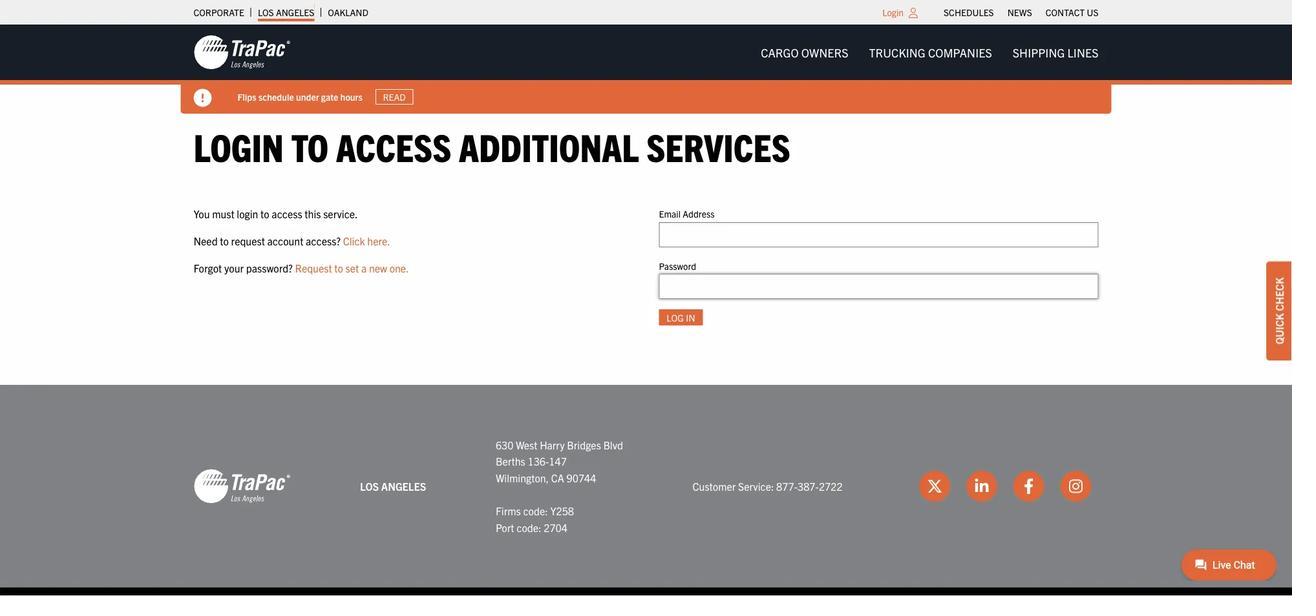 Task type: describe. For each thing, give the bounding box(es) containing it.
trucking companies link
[[859, 39, 1003, 65]]

customer service: 877-387-2722
[[693, 480, 843, 493]]

read
[[383, 91, 406, 103]]

147
[[549, 455, 567, 468]]

forgot
[[194, 261, 222, 274]]

west
[[516, 439, 538, 452]]

angeles inside footer
[[381, 480, 426, 493]]

forgot your password? request to set a new one.
[[194, 261, 409, 274]]

1 los angeles image from the top
[[194, 34, 291, 70]]

must
[[212, 208, 234, 221]]

schedules link
[[944, 3, 994, 21]]

contact us link
[[1046, 3, 1099, 21]]

services
[[647, 122, 791, 169]]

login to access additional services
[[194, 122, 791, 169]]

password
[[659, 260, 696, 272]]

footer containing 630 west harry bridges blvd
[[0, 385, 1292, 597]]

access?
[[306, 234, 341, 247]]

you
[[194, 208, 210, 221]]

877-
[[777, 480, 798, 493]]

blvd
[[604, 439, 623, 452]]

menu bar containing schedules
[[937, 3, 1106, 21]]

contact us
[[1046, 6, 1099, 18]]

login to access additional services main content
[[181, 122, 1112, 347]]

shipping lines link
[[1003, 39, 1109, 65]]

cargo owners
[[761, 45, 849, 59]]

trucking companies
[[869, 45, 992, 59]]

login for login to access additional services
[[194, 122, 284, 169]]

0 vertical spatial angeles
[[276, 6, 314, 18]]

to right need
[[220, 234, 229, 247]]

news link
[[1008, 3, 1032, 21]]

cargo
[[761, 45, 799, 59]]

need to request account access? click here.
[[194, 234, 390, 247]]

oakland link
[[328, 3, 368, 21]]

136-
[[528, 455, 549, 468]]

new
[[369, 261, 387, 274]]

wilmington,
[[496, 472, 549, 485]]

this
[[305, 208, 321, 221]]

service.
[[323, 208, 358, 221]]

menu bar containing cargo owners
[[751, 39, 1109, 65]]

check
[[1273, 278, 1286, 311]]

hours
[[340, 91, 363, 103]]

login for login link
[[883, 6, 904, 18]]

companies
[[928, 45, 992, 59]]

access
[[272, 208, 302, 221]]

click here. link
[[343, 234, 390, 247]]

firms code:  y258 port code:  2704
[[496, 505, 574, 534]]

shipping
[[1013, 45, 1065, 59]]

1 vertical spatial los
[[360, 480, 379, 493]]

quick check link
[[1267, 262, 1292, 361]]

2722
[[819, 480, 843, 493]]

your
[[224, 261, 244, 274]]

Password password field
[[659, 274, 1099, 299]]

corporate link
[[194, 3, 244, 21]]

0 vertical spatial code:
[[523, 505, 548, 518]]

email address
[[659, 208, 715, 220]]

email
[[659, 208, 681, 220]]

click
[[343, 234, 365, 247]]

port
[[496, 521, 514, 534]]



Task type: vqa. For each thing, say whether or not it's contained in the screenshot.
EMAIL on the top
yes



Task type: locate. For each thing, give the bounding box(es) containing it.
los angeles image inside footer
[[194, 469, 291, 505]]

account
[[267, 234, 303, 247]]

1 vertical spatial angeles
[[381, 480, 426, 493]]

schedules
[[944, 6, 994, 18]]

harry
[[540, 439, 565, 452]]

flips schedule under gate hours
[[238, 91, 363, 103]]

menu bar down light 'image'
[[751, 39, 1109, 65]]

banner containing cargo owners
[[0, 25, 1292, 114]]

none submit inside the login to access additional services main content
[[659, 310, 703, 326]]

firms
[[496, 505, 521, 518]]

login inside main content
[[194, 122, 284, 169]]

lines
[[1068, 45, 1099, 59]]

customer
[[693, 480, 736, 493]]

630 west harry bridges blvd berths 136-147 wilmington, ca 90744
[[496, 439, 623, 485]]

90744
[[567, 472, 596, 485]]

contact
[[1046, 6, 1085, 18]]

los angeles link
[[258, 3, 314, 21]]

menu bar up "shipping" in the top of the page
[[937, 3, 1106, 21]]

y258
[[550, 505, 574, 518]]

a
[[361, 261, 367, 274]]

service:
[[738, 480, 774, 493]]

quick
[[1273, 314, 1286, 345]]

read link
[[376, 89, 413, 105]]

0 vertical spatial los angeles
[[258, 6, 314, 18]]

login link
[[883, 6, 904, 18]]

1 vertical spatial code:
[[517, 521, 542, 534]]

set
[[346, 261, 359, 274]]

gate
[[321, 91, 338, 103]]

oakland
[[328, 6, 368, 18]]

1 horizontal spatial login
[[883, 6, 904, 18]]

address
[[683, 208, 715, 220]]

1 vertical spatial los angeles image
[[194, 469, 291, 505]]

code: right port
[[517, 521, 542, 534]]

0 horizontal spatial angeles
[[276, 6, 314, 18]]

additional
[[459, 122, 639, 169]]

0 horizontal spatial login
[[194, 122, 284, 169]]

los
[[258, 6, 274, 18], [360, 480, 379, 493]]

you must login to access this service.
[[194, 208, 358, 221]]

bridges
[[567, 439, 601, 452]]

2 los angeles image from the top
[[194, 469, 291, 505]]

1 horizontal spatial angeles
[[381, 480, 426, 493]]

None submit
[[659, 310, 703, 326]]

1 horizontal spatial los
[[360, 480, 379, 493]]

to
[[291, 122, 329, 169], [261, 208, 269, 221], [220, 234, 229, 247], [334, 261, 343, 274]]

footer
[[0, 385, 1292, 597]]

code: up 2704
[[523, 505, 548, 518]]

news
[[1008, 6, 1032, 18]]

solid image
[[194, 89, 212, 107]]

0 vertical spatial menu bar
[[937, 3, 1106, 21]]

berths
[[496, 455, 525, 468]]

2704
[[544, 521, 568, 534]]

0 vertical spatial los
[[258, 6, 274, 18]]

request
[[231, 234, 265, 247]]

1 vertical spatial los angeles
[[360, 480, 426, 493]]

banner
[[0, 25, 1292, 114]]

Email Address text field
[[659, 222, 1099, 247]]

1 vertical spatial menu bar
[[751, 39, 1109, 65]]

need
[[194, 234, 218, 247]]

630
[[496, 439, 514, 452]]

corporate
[[194, 6, 244, 18]]

schedule
[[258, 91, 294, 103]]

0 vertical spatial login
[[883, 6, 904, 18]]

login
[[237, 208, 258, 221]]

login left light 'image'
[[883, 6, 904, 18]]

quick check
[[1273, 278, 1286, 345]]

trucking
[[869, 45, 926, 59]]

0 horizontal spatial los
[[258, 6, 274, 18]]

los angeles image
[[194, 34, 291, 70], [194, 469, 291, 505]]

to left set
[[334, 261, 343, 274]]

under
[[296, 91, 319, 103]]

us
[[1087, 6, 1099, 18]]

cargo owners link
[[751, 39, 859, 65]]

flips
[[238, 91, 256, 103]]

login
[[883, 6, 904, 18], [194, 122, 284, 169]]

login down flips
[[194, 122, 284, 169]]

los angeles
[[258, 6, 314, 18], [360, 480, 426, 493]]

0 vertical spatial los angeles image
[[194, 34, 291, 70]]

0 horizontal spatial los angeles
[[258, 6, 314, 18]]

to down under
[[291, 122, 329, 169]]

access
[[336, 122, 451, 169]]

code:
[[523, 505, 548, 518], [517, 521, 542, 534]]

here.
[[367, 234, 390, 247]]

request to set a new one. link
[[295, 261, 409, 274]]

password?
[[246, 261, 293, 274]]

ca
[[551, 472, 564, 485]]

1 horizontal spatial los angeles
[[360, 480, 426, 493]]

one.
[[390, 261, 409, 274]]

owners
[[802, 45, 849, 59]]

angeles
[[276, 6, 314, 18], [381, 480, 426, 493]]

387-
[[798, 480, 819, 493]]

to right login
[[261, 208, 269, 221]]

light image
[[909, 8, 918, 18]]

1 vertical spatial login
[[194, 122, 284, 169]]

menu bar
[[937, 3, 1106, 21], [751, 39, 1109, 65]]

request
[[295, 261, 332, 274]]

shipping lines
[[1013, 45, 1099, 59]]



